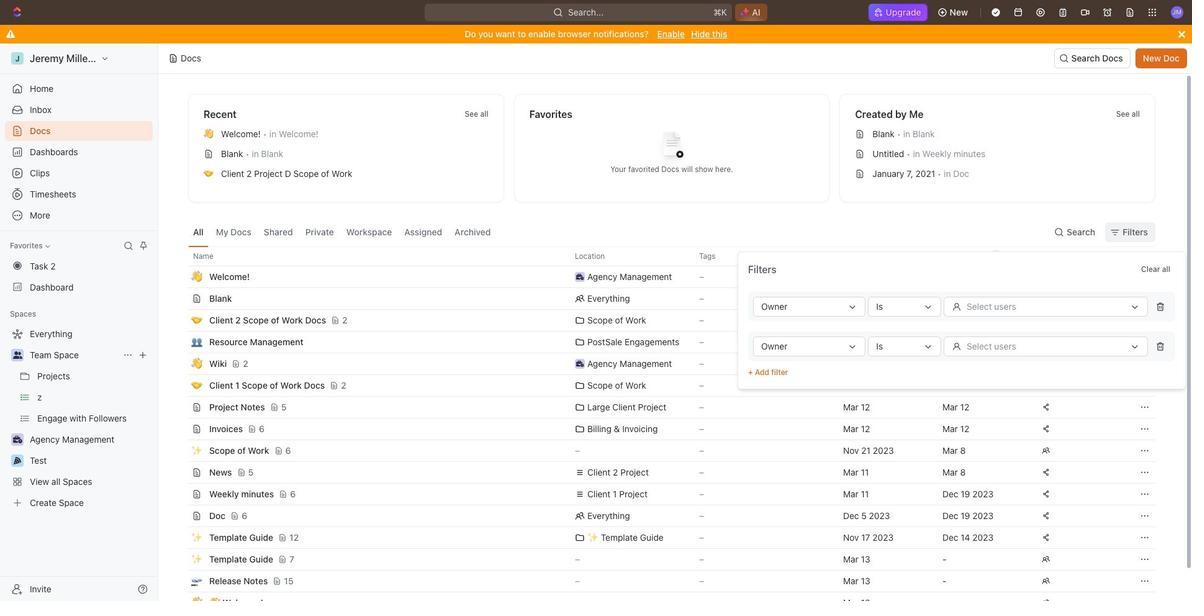 Task type: locate. For each thing, give the bounding box(es) containing it.
cell for third row from the top of the page
[[174, 288, 188, 309]]

cell for 13th row from the bottom
[[174, 332, 188, 353]]

cell for 14th row from the bottom
[[174, 310, 188, 331]]

cell for 2nd row from the top
[[174, 266, 188, 288]]

1 business time image from the top
[[576, 274, 584, 280]]

table
[[174, 247, 1156, 601]]

row
[[174, 247, 1156, 266], [174, 266, 1156, 288], [174, 288, 1156, 310], [174, 309, 1156, 332], [174, 331, 1156, 353], [174, 353, 1156, 375], [174, 374, 1156, 397], [174, 396, 1156, 419], [174, 418, 1156, 440], [174, 440, 1156, 462], [174, 461, 1156, 484], [174, 483, 1156, 505], [174, 505, 1156, 527], [174, 527, 1156, 549], [174, 548, 1156, 571], [174, 570, 1156, 592], [174, 592, 1156, 601]]

9 row from the top
[[174, 418, 1156, 440]]

2 business time image from the top
[[576, 361, 584, 367]]

cell
[[174, 266, 188, 288], [174, 288, 188, 309], [174, 310, 188, 331], [174, 332, 188, 353], [1035, 332, 1134, 353], [174, 353, 188, 374], [174, 375, 188, 396], [174, 397, 188, 418], [174, 419, 188, 440], [174, 440, 188, 461], [174, 462, 188, 483], [174, 484, 188, 505], [174, 505, 188, 527], [174, 527, 188, 548], [174, 549, 188, 570], [174, 571, 188, 592], [174, 592, 188, 601], [568, 592, 692, 601], [935, 592, 1035, 601], [1134, 592, 1156, 601]]

1 row from the top
[[174, 247, 1156, 266]]

column header
[[174, 247, 188, 266]]

cell for seventh row from the bottom of the page
[[174, 462, 188, 483]]

6 row from the top
[[174, 353, 1156, 375]]

business time image for cell for 12th row from the bottom of the page
[[576, 361, 584, 367]]

0 vertical spatial business time image
[[576, 274, 584, 280]]

13 row from the top
[[174, 505, 1156, 527]]

cell for 17th row
[[174, 592, 188, 601]]

1 vertical spatial business time image
[[576, 361, 584, 367]]

business time image
[[576, 274, 584, 280], [576, 361, 584, 367]]

cell for tenth row from the top of the page
[[174, 440, 188, 461]]

cell for 7th row from the top of the page
[[174, 375, 188, 396]]

17 row from the top
[[174, 592, 1156, 601]]

cell for 13th row from the top of the page
[[174, 505, 188, 527]]

sidebar navigation
[[0, 43, 158, 601]]

3 row from the top
[[174, 288, 1156, 310]]

tab list
[[188, 217, 496, 247]]



Task type: vqa. For each thing, say whether or not it's contained in the screenshot.
13th row cell
yes



Task type: describe. For each thing, give the bounding box(es) containing it.
5 row from the top
[[174, 331, 1156, 353]]

cell for 14th row from the top
[[174, 527, 188, 548]]

business time image for cell corresponding to 2nd row from the top
[[576, 274, 584, 280]]

12 row from the top
[[174, 483, 1156, 505]]

user group image
[[13, 351, 22, 359]]

10 row from the top
[[174, 440, 1156, 462]]

no favorited docs image
[[647, 122, 697, 172]]

7 row from the top
[[174, 374, 1156, 397]]

4 row from the top
[[174, 309, 1156, 332]]

11 row from the top
[[174, 461, 1156, 484]]

2 row from the top
[[174, 266, 1156, 288]]

cell for 8th row from the top
[[174, 397, 188, 418]]

15 row from the top
[[174, 548, 1156, 571]]

14 row from the top
[[174, 527, 1156, 549]]

16 row from the top
[[174, 570, 1156, 592]]

cell for 12th row from the bottom of the page
[[174, 353, 188, 374]]

8 row from the top
[[174, 396, 1156, 419]]

cell for 12th row
[[174, 484, 188, 505]]

cell for 9th row from the bottom
[[174, 419, 188, 440]]

cell for 15th row from the top of the page
[[174, 549, 188, 570]]

cell for second row from the bottom
[[174, 571, 188, 592]]



